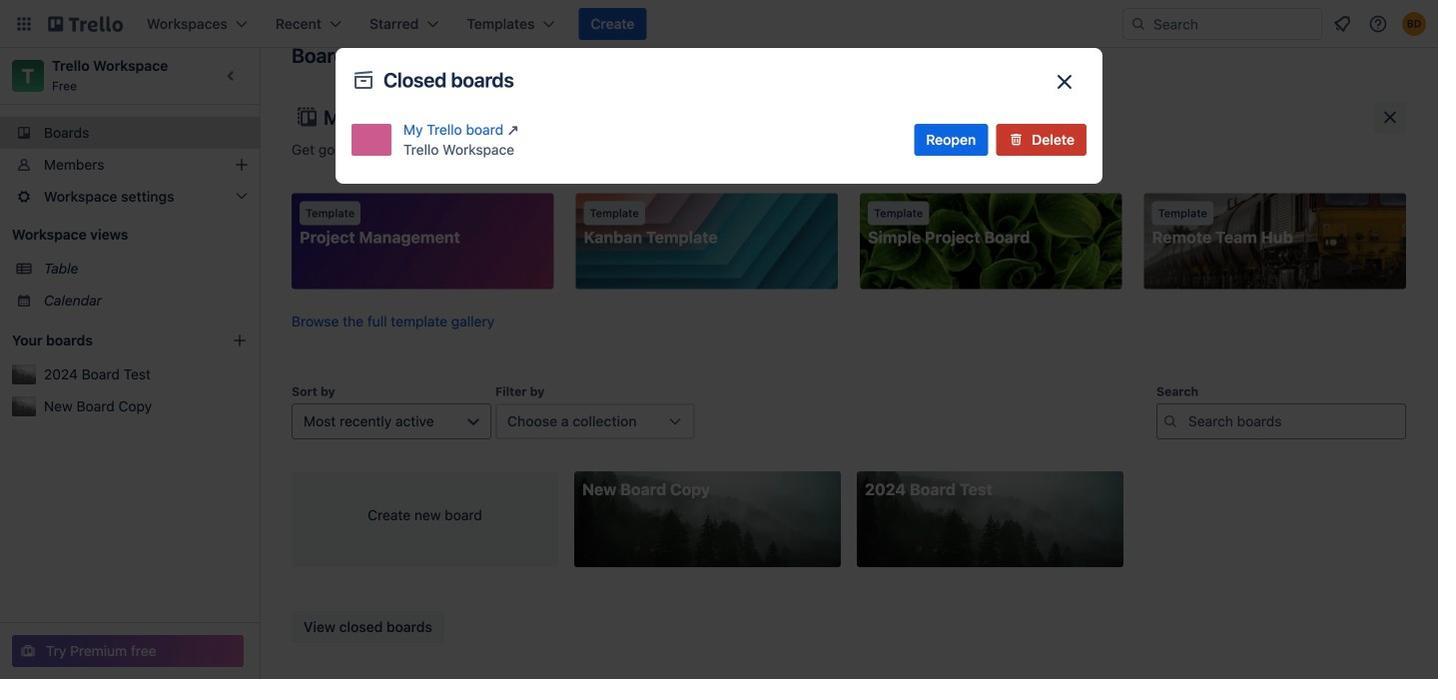 Task type: vqa. For each thing, say whether or not it's contained in the screenshot.
1 notification icon in the top right of the page
no



Task type: locate. For each thing, give the bounding box(es) containing it.
barb dwyer (barbdwyer3) image
[[1403, 12, 1427, 36]]

search image
[[1131, 16, 1147, 32]]

0 notifications image
[[1331, 12, 1355, 36]]

open information menu image
[[1369, 14, 1389, 34]]

Search boards text field
[[1157, 403, 1407, 439]]

primary element
[[0, 0, 1439, 48]]

workspace navigation collapse icon image
[[218, 62, 246, 90]]



Task type: describe. For each thing, give the bounding box(es) containing it.
add board image
[[232, 333, 248, 349]]

Search field
[[1147, 10, 1322, 38]]

your boards with 2 items element
[[12, 329, 202, 353]]



